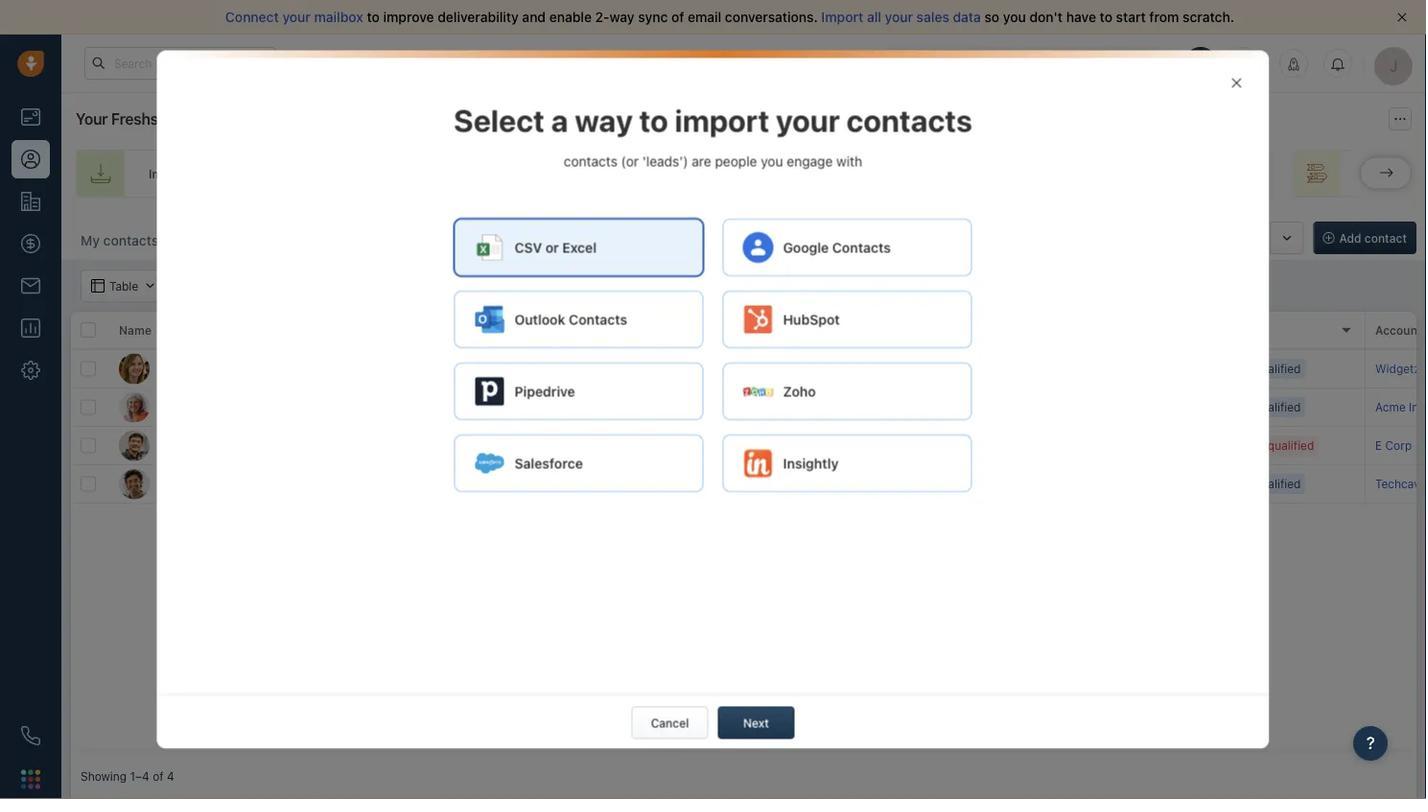 Task type: locate. For each thing, give the bounding box(es) containing it.
hubspot button
[[723, 291, 973, 349]]

2 + add task from the top
[[656, 439, 715, 452]]

contacts
[[847, 102, 973, 138], [564, 153, 618, 169], [189, 167, 237, 180], [103, 233, 159, 249]]

inc
[[1410, 401, 1426, 414]]

2 vertical spatial + add task
[[656, 477, 715, 491]]

your
[[283, 9, 311, 25], [885, 9, 914, 25], [776, 102, 840, 138], [646, 167, 670, 180], [931, 167, 956, 180], [1405, 167, 1427, 180]]

1 vertical spatial j image
[[119, 430, 150, 461]]

qualified for 54
[[1253, 477, 1302, 491]]

next for next
[[744, 716, 770, 730]]

1 vertical spatial next
[[744, 716, 770, 730]]

next left activity
[[656, 323, 683, 337]]

1 j image from the top
[[119, 354, 150, 384]]

your right leads
[[931, 167, 956, 180]]

contacts inside "button"
[[569, 312, 628, 327]]

phone element
[[12, 717, 50, 755]]

3684945781
[[512, 475, 583, 489]]

jaypatelsample@gmail.com link
[[369, 436, 516, 456]]

1 horizontal spatial container_wx8msf4aqz5i3rn1 image
[[1231, 76, 1244, 90]]

2 + click to add from the top
[[944, 401, 1019, 414]]

1 vertical spatial you
[[761, 153, 784, 169]]

j image up l image
[[119, 354, 150, 384]]

1 vertical spatial way
[[575, 102, 633, 138]]

cell for 37
[[1079, 389, 1223, 426]]

0 vertical spatial task
[[692, 401, 715, 414]]

+ click to add for 18
[[944, 439, 1019, 452]]

2 team from the left
[[959, 167, 987, 180]]

press space to select this row. row
[[71, 350, 359, 389], [359, 350, 1427, 389], [71, 389, 359, 427], [359, 389, 1427, 427], [71, 427, 359, 465], [359, 427, 1427, 465], [71, 465, 359, 504], [359, 465, 1427, 504]]

next inside button
[[744, 716, 770, 730]]

1 horizontal spatial team
[[959, 167, 987, 180]]

1 horizontal spatial import
[[822, 9, 864, 25]]

contacts left the (or on the top left
[[564, 153, 618, 169]]

0 vertical spatial j image
[[119, 354, 150, 384]]

zoho
[[784, 384, 816, 399]]

way right a
[[575, 102, 633, 138]]

4167348672 link
[[512, 397, 582, 418]]

0 vertical spatial your
[[902, 57, 925, 69]]

outlook contacts
[[515, 312, 628, 327]]

j image
[[119, 354, 150, 384], [119, 430, 150, 461]]

connect
[[225, 9, 279, 25]]

your right the (or on the top left
[[646, 167, 670, 180]]

0 vertical spatial + add task
[[656, 401, 715, 414]]

cell for 54
[[1079, 465, 1223, 503]]

task for 54
[[692, 477, 715, 491]]

0 vertical spatial qualified
[[1253, 362, 1302, 376]]

2 vertical spatial qualified
[[1253, 477, 1302, 491]]

+ add task for 54
[[656, 477, 715, 491]]

0 vertical spatial import
[[822, 9, 864, 25]]

explore plans
[[1064, 56, 1139, 70]]

1 horizontal spatial next
[[744, 716, 770, 730]]

connect your mailbox link
[[225, 9, 367, 25]]

click for 18
[[955, 439, 981, 452]]

2 cell from the top
[[1079, 389, 1223, 426]]

0 horizontal spatial you
[[761, 153, 784, 169]]

container_wx8msf4aqz5i3rn1 image down email image
[[1231, 76, 1244, 90]]

click for 52
[[955, 362, 981, 376]]

3 + click to add from the top
[[944, 439, 1019, 452]]

start
[[1117, 9, 1147, 25]]

way left sync
[[610, 9, 635, 25]]

0 horizontal spatial next
[[656, 323, 683, 337]]

3 cell from the top
[[1079, 427, 1223, 464]]

1 vertical spatial qualified
[[1253, 401, 1302, 414]]

insightly button
[[723, 435, 973, 492]]

name row
[[71, 312, 359, 350]]

contacts right outlook
[[569, 312, 628, 327]]

you right so
[[1004, 9, 1027, 25]]

set up your link
[[1293, 150, 1427, 198]]

your for your freshsales setup guide
[[76, 110, 108, 128]]

email image
[[1237, 55, 1250, 71]]

1 + click to add from the top
[[944, 362, 1019, 376]]

have
[[1067, 9, 1097, 25]]

4 cell from the top
[[1079, 465, 1223, 503]]

you right people
[[761, 153, 784, 169]]

add for 52
[[999, 362, 1019, 376]]

freshsales
[[111, 110, 186, 128]]

more...
[[462, 234, 502, 248]]

connect your mailbox to improve deliverability and enable 2-way sync of email conversations. import all your sales data so you don't have to start from scratch.
[[225, 9, 1235, 25]]

1 qualified from the top
[[1253, 362, 1302, 376]]

work
[[512, 323, 542, 337]]

1 vertical spatial container_wx8msf4aqz5i3rn1 image
[[656, 362, 670, 376]]

2-
[[596, 9, 610, 25]]

invite
[[612, 167, 643, 180]]

cell
[[1079, 350, 1223, 388], [1079, 389, 1223, 426], [1079, 427, 1223, 464], [1079, 465, 1223, 503]]

phone image
[[21, 726, 40, 746]]

status
[[1232, 323, 1269, 337]]

task
[[692, 401, 715, 414], [692, 439, 715, 452], [692, 477, 715, 491]]

1 team from the left
[[674, 167, 701, 180]]

team left container_wx8msf4aqz5i3rn1 image
[[674, 167, 701, 180]]

1 vertical spatial import
[[149, 167, 186, 180]]

1 vertical spatial contacts
[[569, 312, 628, 327]]

import down the your freshsales setup guide
[[149, 167, 186, 180]]

qualified up unqualified
[[1253, 401, 1302, 414]]

1 cell from the top
[[1079, 350, 1223, 388]]

+ add task
[[656, 401, 715, 414], [656, 439, 715, 452], [656, 477, 715, 491]]

'leads')
[[643, 153, 689, 169]]

cell for 18
[[1079, 427, 1223, 464]]

contacts inside button
[[833, 240, 891, 255]]

showing 1–4 of 4
[[81, 770, 174, 783]]

team
[[674, 167, 701, 180], [959, 167, 987, 180]]

team right leads
[[959, 167, 987, 180]]

excel
[[563, 240, 597, 255]]

mailbox
[[314, 9, 364, 25]]

qualified down unqualified
[[1253, 477, 1302, 491]]

you
[[1004, 9, 1027, 25], [761, 153, 784, 169]]

3 task from the top
[[692, 477, 715, 491]]

contacts right google
[[833, 240, 891, 255]]

1 task from the top
[[692, 401, 715, 414]]

2 j image from the top
[[119, 430, 150, 461]]

contacts up route leads to your team
[[847, 102, 973, 138]]

1 + add task from the top
[[656, 401, 715, 414]]

press space to select this row. row containing 37
[[359, 389, 1427, 427]]

add contact button
[[1314, 222, 1417, 254]]

accounts
[[1376, 323, 1427, 337]]

0 horizontal spatial contacts
[[569, 312, 628, 327]]

1 vertical spatial + add task
[[656, 439, 715, 452]]

⌘ o
[[522, 234, 545, 248]]

in
[[978, 57, 987, 69]]

l image
[[119, 392, 150, 423]]

j image down l image
[[119, 430, 150, 461]]

click
[[955, 362, 981, 376], [955, 401, 981, 414], [523, 437, 550, 450], [955, 439, 981, 452], [955, 477, 981, 491]]

your left trial
[[902, 57, 925, 69]]

qualified down status
[[1253, 362, 1302, 376]]

2 task from the top
[[692, 439, 715, 452]]

row group
[[71, 350, 359, 504], [359, 350, 1427, 504]]

1 horizontal spatial of
[[672, 9, 685, 25]]

click for 54
[[955, 477, 981, 491]]

hubspot
[[784, 312, 840, 327]]

3684932360 link
[[512, 359, 585, 379]]

name
[[119, 323, 152, 337]]

acme inc link
[[1376, 401, 1427, 414]]

1 horizontal spatial your
[[902, 57, 925, 69]]

2 vertical spatial task
[[692, 477, 715, 491]]

container_wx8msf4aqz5i3rn1 image
[[1231, 76, 1244, 90], [656, 362, 670, 376]]

3 qualified from the top
[[1253, 477, 1302, 491]]

salesforce
[[515, 456, 583, 471]]

your right 'up'
[[1405, 167, 1427, 180]]

next right the cancel button
[[744, 716, 770, 730]]

37
[[800, 398, 819, 416]]

1 horizontal spatial you
[[1004, 9, 1027, 25]]

0 horizontal spatial container_wx8msf4aqz5i3rn1 image
[[656, 362, 670, 376]]

0 vertical spatial next
[[656, 323, 683, 337]]

salesforce button
[[454, 435, 704, 492]]

(sa
[[1416, 439, 1427, 452]]

freshworks switcher image
[[21, 770, 40, 789]]

press space to select this row. row containing 52
[[359, 350, 1427, 389]]

your trial ends in 21 days
[[902, 57, 1028, 69]]

of left 4
[[153, 770, 164, 783]]

1 horizontal spatial contacts
[[833, 240, 891, 255]]

grid
[[71, 312, 1427, 753]]

sync
[[638, 9, 668, 25]]

sales
[[917, 9, 950, 25]]

import contacts link
[[76, 150, 272, 198]]

container_wx8msf4aqz5i3rn1 image down next activity
[[656, 362, 670, 376]]

4167348672
[[512, 399, 582, 412]]

1 vertical spatial your
[[76, 110, 108, 128]]

import
[[822, 9, 864, 25], [149, 167, 186, 180]]

3 + add task from the top
[[656, 477, 715, 491]]

4 + click to add from the top
[[944, 477, 1019, 491]]

route
[[848, 167, 881, 180]]

insightly
[[784, 456, 839, 471]]

your
[[902, 57, 925, 69], [76, 110, 108, 128]]

0 horizontal spatial team
[[674, 167, 701, 180]]

your left freshsales
[[76, 110, 108, 128]]

days
[[1005, 57, 1028, 69]]

next
[[656, 323, 683, 337], [744, 716, 770, 730]]

google contacts
[[784, 240, 891, 255]]

of
[[672, 9, 685, 25], [153, 770, 164, 783]]

group
[[1148, 222, 1305, 254]]

cell for 52
[[1079, 350, 1223, 388]]

1 vertical spatial of
[[153, 770, 164, 783]]

your right all
[[885, 9, 914, 25]]

of right sync
[[672, 9, 685, 25]]

2 row group from the left
[[359, 350, 1427, 504]]

to
[[367, 9, 380, 25], [1100, 9, 1113, 25], [640, 102, 669, 138], [917, 167, 928, 180], [985, 362, 996, 376], [985, 401, 996, 414], [553, 437, 564, 450], [985, 439, 996, 452], [985, 477, 996, 491]]

0 vertical spatial contacts
[[833, 240, 891, 255]]

janesampleton@gmail.com
[[369, 360, 514, 374]]

1 vertical spatial task
[[692, 439, 715, 452]]

(or
[[622, 153, 639, 169]]

import left all
[[822, 9, 864, 25]]

pipedrive button
[[454, 363, 704, 421]]

2 qualified from the top
[[1253, 401, 1302, 414]]

press space to select this row. row containing 54
[[359, 465, 1427, 504]]

my contacts button
[[71, 222, 168, 260], [81, 233, 159, 249]]

4
[[167, 770, 174, 783]]

0 horizontal spatial your
[[76, 110, 108, 128]]

next inside grid
[[656, 323, 683, 337]]

your inside invite your team link
[[646, 167, 670, 180]]



Task type: describe. For each thing, give the bounding box(es) containing it.
acme inc 
[[1376, 401, 1427, 414]]

select a way to import your contacts
[[454, 102, 973, 138]]

contact
[[1365, 231, 1408, 245]]

widgetz.i link
[[1376, 362, 1427, 376]]

your up engage
[[776, 102, 840, 138]]

e
[[1376, 439, 1383, 452]]

0 vertical spatial of
[[672, 9, 685, 25]]

people
[[715, 153, 758, 169]]

add inside button
[[1340, 231, 1362, 245]]

1–4
[[130, 770, 150, 783]]

explore
[[1064, 56, 1106, 70]]

import
[[675, 102, 770, 138]]

janesampleton@gmail.com 3684932360
[[369, 360, 585, 374]]

outlook contacts button
[[454, 291, 704, 349]]

contacts right my
[[103, 233, 159, 249]]

o
[[536, 234, 545, 248]]

contacts down setup
[[189, 167, 237, 180]]

lauranordasample@gmail.com link
[[369, 397, 532, 418]]

0 horizontal spatial import
[[149, 167, 186, 180]]

e corp (sa link
[[1376, 439, 1427, 452]]

don't
[[1030, 9, 1063, 25]]

leads
[[884, 167, 914, 180]]

trial
[[928, 57, 948, 69]]

click for 37
[[955, 401, 981, 414]]

12
[[447, 234, 459, 248]]

up
[[1388, 167, 1402, 180]]

csv
[[515, 240, 542, 255]]

csv or excel
[[515, 240, 597, 255]]

invite your team link
[[539, 150, 756, 198]]

explore plans link
[[1054, 51, 1150, 74]]

add for 18
[[999, 439, 1019, 452]]

enable
[[550, 9, 592, 25]]

scratch.
[[1183, 9, 1235, 25]]

your freshsales setup guide
[[76, 110, 272, 128]]

import contacts
[[149, 167, 237, 180]]

add for 54
[[667, 477, 688, 491]]

grid containing 52
[[71, 312, 1427, 753]]

next button
[[718, 707, 795, 739]]

1 row group from the left
[[71, 350, 359, 504]]

conversations.
[[725, 9, 818, 25]]

my contacts
[[81, 233, 159, 249]]

my
[[81, 233, 100, 249]]

+ click to add for 52
[[944, 362, 1019, 376]]

route leads to your team
[[848, 167, 987, 180]]

add for 37
[[999, 401, 1019, 414]]

+ add task for 37
[[656, 401, 715, 414]]

task for 37
[[692, 401, 715, 414]]

close image
[[1398, 12, 1408, 22]]

task for 18
[[692, 439, 715, 452]]

with
[[837, 153, 863, 169]]

data
[[953, 9, 982, 25]]

0 vertical spatial way
[[610, 9, 635, 25]]

next activity
[[656, 323, 728, 337]]

techcave
[[1376, 477, 1427, 491]]

import all your sales data link
[[822, 9, 985, 25]]

select
[[454, 102, 545, 138]]

your inside the route leads to your team link
[[931, 167, 956, 180]]

outlook
[[515, 312, 566, 327]]

qualified for 52
[[1253, 362, 1302, 376]]

⌘
[[522, 234, 532, 248]]

+ click to add for 54
[[944, 477, 1019, 491]]

janesampleton@gmail.com link
[[369, 359, 514, 379]]

your left the mailbox
[[283, 9, 311, 25]]

showing
[[81, 770, 127, 783]]

or
[[546, 240, 559, 255]]

s image
[[119, 469, 150, 499]]

3684932360
[[512, 360, 585, 374]]

next for next activity
[[656, 323, 683, 337]]

contacts for outlook contacts
[[569, 312, 628, 327]]

row group containing 52
[[359, 350, 1427, 504]]

from
[[1150, 9, 1180, 25]]

setup
[[190, 110, 230, 128]]

Search your CRM... text field
[[84, 47, 276, 80]]

container_wx8msf4aqz5i3rn1 image
[[706, 166, 722, 181]]

cancel
[[651, 716, 689, 730]]

deliverability
[[438, 9, 519, 25]]

your inside set up your link
[[1405, 167, 1427, 180]]

+ click to add for 37
[[944, 401, 1019, 414]]

email
[[688, 9, 722, 25]]

contacts (or 'leads') are people you engage with
[[564, 153, 863, 169]]

18
[[800, 436, 817, 454]]

+ add task for 18
[[656, 439, 715, 452]]

jaypatelsample@gmail.com
[[369, 437, 516, 450]]

google
[[784, 240, 829, 255]]

contacts for google contacts
[[833, 240, 891, 255]]

add for 18
[[667, 439, 688, 452]]

google contacts button
[[723, 219, 973, 277]]

guide
[[233, 110, 272, 128]]

spectorcalista@gmail.com
[[369, 475, 511, 489]]

techcave link
[[1376, 477, 1427, 491]]

your for your trial ends in 21 days
[[902, 57, 925, 69]]

tags
[[944, 323, 971, 337]]

3684945781 link
[[512, 474, 583, 494]]

csv or excel button
[[454, 219, 704, 277]]

add contact
[[1340, 231, 1408, 245]]

0 vertical spatial you
[[1004, 9, 1027, 25]]

press space to select this row. row containing 18
[[359, 427, 1427, 465]]

set
[[1366, 167, 1385, 180]]

a
[[551, 102, 569, 138]]

unqualified
[[1253, 439, 1315, 452]]

so
[[985, 9, 1000, 25]]

activity
[[686, 323, 728, 337]]

qualified for 37
[[1253, 401, 1302, 414]]

plans
[[1109, 56, 1139, 70]]

zoho button
[[723, 363, 973, 421]]

route leads to your team link
[[775, 150, 1021, 198]]

widgetz.i
[[1376, 362, 1427, 376]]

and
[[522, 9, 546, 25]]

acme
[[1376, 401, 1407, 414]]

add for 54
[[999, 477, 1019, 491]]

e corp (sa
[[1376, 439, 1427, 452]]

corp
[[1386, 439, 1413, 452]]

12 more... button
[[420, 227, 512, 254]]

all
[[867, 9, 882, 25]]

0 horizontal spatial of
[[153, 770, 164, 783]]

0 vertical spatial container_wx8msf4aqz5i3rn1 image
[[1231, 76, 1244, 90]]

add for 37
[[667, 401, 688, 414]]



Task type: vqa. For each thing, say whether or not it's contained in the screenshot.
1 inside the button
no



